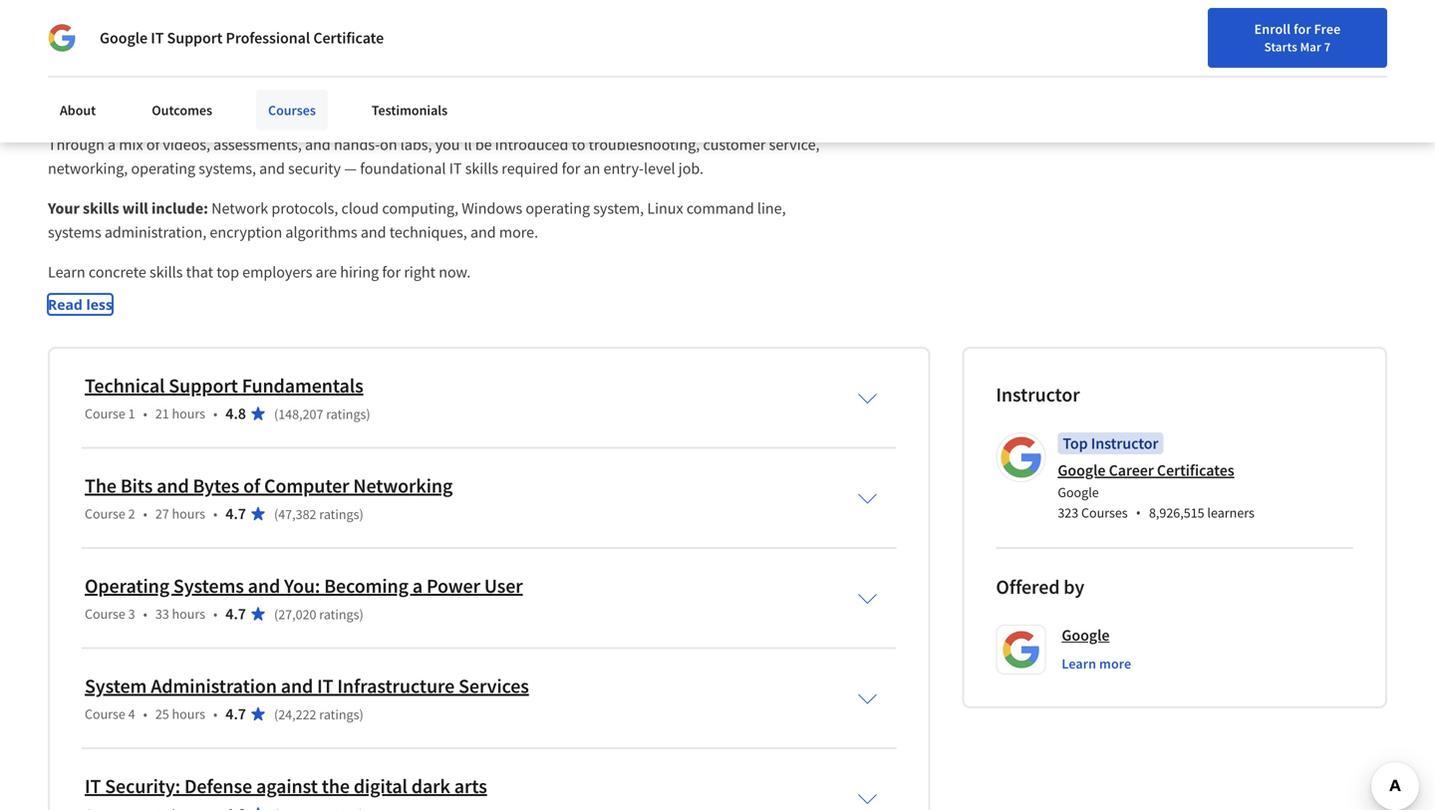 Task type: vqa. For each thing, say whether or not it's contained in the screenshot.
Businesses
no



Task type: locate. For each thing, give the bounding box(es) containing it.
outcomes link
[[140, 90, 224, 131]]

0 horizontal spatial courses
[[268, 101, 316, 119]]

skills
[[465, 159, 499, 179], [83, 199, 119, 219], [150, 262, 183, 282]]

) for services
[[359, 706, 364, 724]]

4.7 down the systems
[[226, 604, 246, 624]]

testimonials link
[[360, 90, 460, 131]]

in
[[1319, 23, 1330, 41]]

the left the content
[[48, 95, 73, 115]]

0 horizontal spatial career
[[1109, 461, 1154, 481]]

1 horizontal spatial free
[[1397, 25, 1424, 43]]

1 vertical spatial the
[[322, 774, 350, 799]]

0 vertical spatial skills
[[465, 159, 499, 179]]

0 vertical spatial that
[[318, 55, 346, 75]]

courses down scenarios at the top left
[[268, 101, 316, 119]]

by up you'll
[[440, 95, 456, 115]]

3
[[128, 605, 135, 623]]

free inside join for free link
[[1397, 25, 1424, 43]]

hours
[[258, 31, 296, 51], [172, 405, 205, 423], [172, 505, 205, 523], [172, 605, 205, 623], [172, 706, 205, 723]]

100
[[231, 31, 255, 51]]

7
[[1325, 39, 1331, 55]]

service,
[[769, 135, 820, 155]]

4.7 down administration
[[226, 705, 246, 724]]

0 horizontal spatial in
[[497, 55, 510, 75]]

1 horizontal spatial the
[[513, 55, 535, 75]]

of
[[300, 31, 313, 51], [487, 31, 501, 51], [677, 95, 690, 115], [146, 135, 160, 155], [243, 474, 260, 499]]

1 horizontal spatial career
[[1236, 23, 1275, 41]]

this
[[48, 31, 76, 51]]

google link
[[1062, 625, 1110, 646]]

less
[[86, 295, 113, 314]]

0 vertical spatial career
[[1236, 23, 1275, 41]]

1 4.7 from the top
[[226, 504, 246, 524]]

2 horizontal spatial skills
[[465, 159, 499, 179]]

• inside top instructor google career certificates google 323 courses • 8,926,515 learners
[[1136, 504, 1141, 523]]

coursera image
[[24, 16, 151, 48]]

instructor up google career certificates link
[[1091, 434, 1159, 454]]

( for it
[[274, 706, 278, 724]]

find your new career link
[[1140, 20, 1285, 45]]

google up learn more button
[[1062, 626, 1110, 646]]

ratings right 47,382
[[319, 506, 359, 524]]

are
[[349, 55, 370, 75], [316, 262, 337, 282]]

hours for administration
[[172, 706, 205, 723]]

career up '8,926,515'
[[1109, 461, 1154, 481]]

log in link
[[1285, 20, 1340, 44]]

0 horizontal spatial free
[[1315, 20, 1341, 38]]

concrete
[[89, 262, 146, 282]]

0 vertical spatial will
[[740, 31, 764, 51]]

scenarios
[[252, 55, 315, 75]]

hours right 25
[[172, 706, 205, 723]]

and left security
[[259, 159, 285, 179]]

videos,
[[163, 135, 210, 155]]

you
[[800, 31, 825, 51]]

( down the bits and bytes of computer networking link at bottom left
[[274, 506, 278, 524]]

1 vertical spatial operating
[[526, 199, 590, 219]]

that inside this program includes over 100 hours of instruction and hundreds of practice-based assessments, which will help you simulate real-world it support scenarios that are critical for success in the workplace.
[[318, 55, 346, 75]]

system,
[[593, 199, 644, 219]]

hours up scenarios at the top left
[[258, 31, 296, 51]]

your
[[1178, 23, 1205, 41]]

for left an
[[562, 159, 581, 179]]

security
[[288, 159, 341, 179]]

the for the bits and bytes of computer networking
[[85, 474, 117, 499]]

instruction
[[316, 31, 389, 51]]

skills down administration,
[[150, 262, 183, 282]]

hours right 33
[[172, 605, 205, 623]]

learn up read
[[48, 262, 85, 282]]

now.
[[439, 262, 471, 282]]

free right the join at top
[[1397, 25, 1424, 43]]

None search field
[[284, 12, 613, 52]]

free up 7
[[1315, 20, 1341, 38]]

323
[[1058, 504, 1079, 522]]

employers
[[242, 262, 312, 282]]

0 horizontal spatial by
[[440, 95, 456, 115]]

hours right 27
[[172, 505, 205, 523]]

skills down be
[[465, 159, 499, 179]]

starts
[[1265, 39, 1298, 55]]

enroll for free starts mar 7
[[1255, 20, 1341, 55]]

3 ( from the top
[[274, 606, 278, 624]]

through a mix of videos, assessments, and hands-on labs, you'll be introduced to troubleshooting, customer service, networking, operating systems, and security — foundational it skills required for an entry-level job.
[[48, 135, 823, 179]]

and
[[392, 31, 417, 51], [263, 95, 288, 115], [305, 135, 331, 155], [259, 159, 285, 179], [361, 223, 386, 242], [470, 223, 496, 242], [157, 474, 189, 499], [248, 574, 280, 599], [281, 674, 313, 699]]

becoming
[[324, 574, 409, 599]]

the down practice-
[[513, 55, 535, 75]]

1 vertical spatial in
[[769, 95, 782, 115]]

will up administration,
[[122, 199, 148, 219]]

• down administration
[[213, 706, 218, 723]]

for inside enroll for free starts mar 7
[[1294, 20, 1312, 38]]

0 horizontal spatial learn
[[48, 262, 85, 282]]

1 vertical spatial 4.7
[[226, 604, 246, 624]]

job.
[[679, 159, 704, 179]]

hours right "21"
[[172, 405, 205, 423]]

the left digital
[[322, 774, 350, 799]]

3 course from the top
[[85, 605, 125, 623]]

1 vertical spatial the
[[85, 474, 117, 499]]

4 course from the top
[[85, 706, 125, 723]]

2 vertical spatial 4.7
[[226, 705, 246, 724]]

program
[[79, 31, 136, 51]]

offered
[[996, 575, 1060, 600]]

course for system
[[85, 706, 125, 723]]

1 horizontal spatial courses
[[1082, 504, 1128, 522]]

assessments,
[[606, 31, 694, 51], [213, 135, 302, 155]]

operating down videos,
[[131, 159, 195, 179]]

and up the critical
[[392, 31, 417, 51]]

2 4.7 from the top
[[226, 604, 246, 624]]

0 vertical spatial assessments,
[[606, 31, 694, 51]]

join
[[1347, 25, 1374, 43]]

in left the it.
[[769, 95, 782, 115]]

1 horizontal spatial the
[[85, 474, 117, 499]]

employees
[[510, 95, 583, 115]]

1 course from the top
[[85, 405, 125, 423]]

it down you'll
[[449, 159, 462, 179]]

troubleshooting,
[[589, 135, 700, 155]]

1 vertical spatial skills
[[83, 199, 119, 219]]

algorithms
[[286, 223, 358, 242]]

support up the 'support'
[[167, 28, 223, 48]]

critical
[[373, 55, 419, 75]]

course left 1
[[85, 405, 125, 423]]

will
[[740, 31, 764, 51], [122, 199, 148, 219]]

) down networking
[[359, 506, 364, 524]]

world
[[139, 55, 177, 75]]

ratings down "becoming"
[[319, 606, 359, 624]]

course left 4
[[85, 706, 125, 723]]

1 horizontal spatial learn
[[1062, 655, 1097, 673]]

• right 1
[[143, 405, 147, 423]]

2 course from the top
[[85, 505, 125, 523]]

it.
[[785, 95, 800, 115]]

1 vertical spatial assessments,
[[213, 135, 302, 155]]

1 horizontal spatial instructor
[[1091, 434, 1159, 454]]

1 vertical spatial learn
[[1062, 655, 1097, 673]]

course
[[85, 405, 125, 423], [85, 505, 125, 523], [85, 605, 125, 623], [85, 706, 125, 723]]

testimonials
[[372, 101, 448, 119]]

career for google
[[1109, 461, 1154, 481]]

it right world
[[180, 55, 193, 75]]

0 vertical spatial are
[[349, 55, 370, 75]]

that left the top
[[186, 262, 213, 282]]

of right decades
[[677, 95, 690, 115]]

course left 3
[[85, 605, 125, 623]]

defense
[[184, 774, 252, 799]]

0 vertical spatial in
[[497, 55, 510, 75]]

about link
[[48, 90, 108, 131]]

ratings right 24,222
[[319, 706, 359, 724]]

course left 2
[[85, 505, 125, 523]]

outcomes
[[152, 101, 212, 119]]

it security: defense against the digital dark arts
[[85, 774, 487, 799]]

0 vertical spatial the
[[513, 55, 535, 75]]

an
[[584, 159, 600, 179]]

operating up more.
[[526, 199, 590, 219]]

( down fundamentals
[[274, 405, 278, 423]]

0 horizontal spatial skills
[[83, 199, 119, 219]]

1 horizontal spatial in
[[769, 95, 782, 115]]

operating inside through a mix of videos, assessments, and hands-on labs, you'll be introduced to troubleshooting, customer service, networking, operating systems, and security — foundational it skills required for an entry-level job.
[[131, 159, 195, 179]]

over
[[199, 31, 228, 51]]

of right mix
[[146, 135, 160, 155]]

( down system administration and it infrastructure services "link"
[[274, 706, 278, 724]]

assessments, up the systems,
[[213, 135, 302, 155]]

0 horizontal spatial operating
[[131, 159, 195, 179]]

instructor inside top instructor google career certificates google 323 courses • 8,926,515 learners
[[1091, 434, 1159, 454]]

for down hundreds on the top of the page
[[422, 55, 440, 75]]

skills inside through a mix of videos, assessments, and hands-on labs, you'll be introduced to troubleshooting, customer service, networking, operating systems, and security — foundational it skills required for an entry-level job.
[[465, 159, 499, 179]]

0 vertical spatial a
[[108, 135, 116, 155]]

1 vertical spatial are
[[316, 262, 337, 282]]

for inside this program includes over 100 hours of instruction and hundreds of practice-based assessments, which will help you simulate real-world it support scenarios that are critical for success in the workplace.
[[422, 55, 440, 75]]

0 vertical spatial the
[[48, 95, 73, 115]]

and down scenarios at the top left
[[263, 95, 288, 115]]

assessments, up decades
[[606, 31, 694, 51]]

1 horizontal spatial a
[[413, 574, 423, 599]]

in inside this program includes over 100 hours of instruction and hundreds of practice-based assessments, which will help you simulate real-world it support scenarios that are critical for success in the workplace.
[[497, 55, 510, 75]]

( for you:
[[274, 606, 278, 624]]

2 ( from the top
[[274, 506, 278, 524]]

support up 4.8 at the left
[[169, 374, 238, 398]]

google learn more
[[1062, 626, 1132, 673]]

bytes
[[193, 474, 239, 499]]

) down "becoming"
[[359, 606, 364, 624]]

• left '8,926,515'
[[1136, 504, 1141, 523]]

instructor up top
[[996, 383, 1080, 407]]

2 vertical spatial skills
[[150, 262, 183, 282]]

the content is highly interactive and exclusively developed by google employees with decades of experience in it.
[[48, 95, 800, 115]]

1 vertical spatial courses
[[1082, 504, 1128, 522]]

4 ( from the top
[[274, 706, 278, 724]]

1 horizontal spatial are
[[349, 55, 370, 75]]

• left 4.8 at the left
[[213, 405, 218, 423]]

4.8
[[226, 404, 246, 424]]

) down infrastructure
[[359, 706, 364, 724]]

0 horizontal spatial that
[[186, 262, 213, 282]]

1 horizontal spatial operating
[[526, 199, 590, 219]]

courses right '323'
[[1082, 504, 1128, 522]]

google it support professional certificate
[[100, 28, 384, 48]]

are down instruction
[[349, 55, 370, 75]]

1 horizontal spatial skills
[[150, 262, 183, 282]]

courses inside courses link
[[268, 101, 316, 119]]

0 horizontal spatial instructor
[[996, 383, 1080, 407]]

0 horizontal spatial the
[[48, 95, 73, 115]]

• right 4
[[143, 706, 147, 723]]

1 vertical spatial career
[[1109, 461, 1154, 481]]

1 horizontal spatial that
[[318, 55, 346, 75]]

learn inside google learn more
[[1062, 655, 1097, 673]]

encryption
[[210, 223, 282, 242]]

) for computer
[[359, 506, 364, 524]]

a
[[108, 135, 116, 155], [413, 574, 423, 599]]

1 horizontal spatial will
[[740, 31, 764, 51]]

and up security
[[305, 135, 331, 155]]

are left the hiring
[[316, 262, 337, 282]]

ratings right '148,207'
[[326, 405, 366, 423]]

career
[[1236, 23, 1275, 41], [1109, 461, 1154, 481]]

• down the systems
[[213, 605, 218, 623]]

3 4.7 from the top
[[226, 705, 246, 724]]

top
[[1063, 434, 1088, 454]]

the
[[48, 95, 73, 115], [85, 474, 117, 499]]

0 vertical spatial operating
[[131, 159, 195, 179]]

google inside google learn more
[[1062, 626, 1110, 646]]

and down windows
[[470, 223, 496, 242]]

( for bytes
[[274, 506, 278, 524]]

right
[[404, 262, 436, 282]]

1 vertical spatial instructor
[[1091, 434, 1159, 454]]

a left mix
[[108, 135, 116, 155]]

the bits and bytes of computer networking
[[85, 474, 453, 499]]

it
[[151, 28, 164, 48], [180, 55, 193, 75], [449, 159, 462, 179], [317, 674, 333, 699], [85, 774, 101, 799]]

1 vertical spatial support
[[169, 374, 238, 398]]

the left bits
[[85, 474, 117, 499]]

mix
[[119, 135, 143, 155]]

for up the mar at the top right of the page
[[1294, 20, 1312, 38]]

0 vertical spatial 4.7
[[226, 504, 246, 524]]

1 vertical spatial by
[[1064, 575, 1085, 600]]

support
[[196, 55, 249, 75]]

a left power
[[413, 574, 423, 599]]

you'll
[[435, 135, 472, 155]]

real-
[[109, 55, 139, 75]]

that down instruction
[[318, 55, 346, 75]]

learn concrete skills that top employers are hiring for right now.
[[48, 262, 471, 282]]

log
[[1295, 23, 1316, 41]]

operating inside network protocols, cloud computing, windows operating system, linux command line, systems administration, encryption algorithms and techniques, and more.
[[526, 199, 590, 219]]

1 horizontal spatial assessments,
[[606, 31, 694, 51]]

0 horizontal spatial a
[[108, 135, 116, 155]]

in right success
[[497, 55, 510, 75]]

will inside this program includes over 100 hours of instruction and hundreds of practice-based assessments, which will help you simulate real-world it support scenarios that are critical for success in the workplace.
[[740, 31, 764, 51]]

24,222
[[278, 706, 317, 724]]

free inside enroll for free starts mar 7
[[1315, 20, 1341, 38]]

0 vertical spatial courses
[[268, 101, 316, 119]]

—
[[344, 159, 357, 179]]

career right the new
[[1236, 23, 1275, 41]]

career inside top instructor google career certificates google 323 courses • 8,926,515 learners
[[1109, 461, 1154, 481]]

skills up systems
[[83, 199, 119, 219]]

0 horizontal spatial assessments,
[[213, 135, 302, 155]]

by right offered
[[1064, 575, 1085, 600]]

hours for bits
[[172, 505, 205, 523]]

( down operating systems and you: becoming a power user
[[274, 606, 278, 624]]

network protocols, cloud computing, windows operating system, linux command line, systems administration, encryption algorithms and techniques, and more.
[[48, 199, 789, 242]]

4.7 down bytes in the bottom of the page
[[226, 504, 246, 524]]

learn down google link
[[1062, 655, 1097, 673]]

1 ( from the top
[[274, 405, 278, 423]]

0 horizontal spatial will
[[122, 199, 148, 219]]

will left help
[[740, 31, 764, 51]]

about
[[60, 101, 96, 119]]

help
[[767, 31, 797, 51]]



Task type: describe. For each thing, give the bounding box(es) containing it.
the inside this program includes over 100 hours of instruction and hundreds of practice-based assessments, which will help you simulate real-world it support scenarios that are critical for success in the workplace.
[[513, 55, 535, 75]]

mar
[[1301, 39, 1322, 55]]

it up world
[[151, 28, 164, 48]]

4
[[128, 706, 135, 723]]

ratings for infrastructure
[[319, 706, 359, 724]]

required
[[502, 159, 559, 179]]

courses link
[[256, 90, 328, 131]]

on
[[380, 135, 397, 155]]

0 horizontal spatial the
[[322, 774, 350, 799]]

against
[[256, 774, 318, 799]]

1 vertical spatial will
[[122, 199, 148, 219]]

of up success
[[487, 31, 501, 51]]

career for new
[[1236, 23, 1275, 41]]

windows
[[462, 199, 523, 219]]

log in
[[1295, 23, 1330, 41]]

dark
[[411, 774, 450, 799]]

it inside this program includes over 100 hours of instruction and hundreds of practice-based assessments, which will help you simulate real-world it support scenarios that are critical for success in the workplace.
[[180, 55, 193, 75]]

course 4 • 25 hours •
[[85, 706, 218, 723]]

networking,
[[48, 159, 128, 179]]

level
[[644, 159, 675, 179]]

2
[[128, 505, 135, 523]]

power
[[427, 574, 480, 599]]

( 47,382 ratings )
[[274, 506, 364, 524]]

protocols,
[[272, 199, 338, 219]]

read less button
[[48, 294, 113, 315]]

0 vertical spatial instructor
[[996, 383, 1080, 407]]

it inside through a mix of videos, assessments, and hands-on labs, you'll be introduced to troubleshooting, customer service, networking, operating systems, and security — foundational it skills required for an entry-level job.
[[449, 159, 462, 179]]

148,207
[[278, 405, 323, 423]]

administration,
[[105, 223, 207, 242]]

1 horizontal spatial by
[[1064, 575, 1085, 600]]

it up ( 24,222 ratings )
[[317, 674, 333, 699]]

and inside this program includes over 100 hours of instruction and hundreds of practice-based assessments, which will help you simulate real-world it support scenarios that are critical for success in the workplace.
[[392, 31, 417, 51]]

free for enroll for free starts mar 7
[[1315, 20, 1341, 38]]

) right '148,207'
[[366, 405, 370, 423]]

success
[[444, 55, 494, 75]]

systems,
[[199, 159, 256, 179]]

system administration and it infrastructure services
[[85, 674, 529, 699]]

course for operating
[[85, 605, 125, 623]]

) for a
[[359, 606, 364, 624]]

1 vertical spatial a
[[413, 574, 423, 599]]

of up scenarios at the top left
[[300, 31, 313, 51]]

administration
[[151, 674, 277, 699]]

customer
[[703, 135, 766, 155]]

and up 24,222
[[281, 674, 313, 699]]

hours inside this program includes over 100 hours of instruction and hundreds of practice-based assessments, which will help you simulate real-world it support scenarios that are critical for success in the workplace.
[[258, 31, 296, 51]]

of right bytes in the bottom of the page
[[243, 474, 260, 499]]

based
[[562, 31, 602, 51]]

0 vertical spatial learn
[[48, 262, 85, 282]]

technical
[[85, 374, 165, 398]]

25
[[155, 706, 169, 723]]

course 3 • 33 hours •
[[85, 605, 218, 623]]

interactive
[[189, 95, 259, 115]]

new
[[1207, 23, 1233, 41]]

workplace.
[[538, 55, 612, 75]]

4.7 for systems
[[226, 604, 246, 624]]

operating
[[85, 574, 169, 599]]

top instructor google career certificates google 323 courses • 8,926,515 learners
[[1058, 434, 1255, 523]]

21
[[155, 405, 169, 423]]

course for the
[[85, 505, 125, 523]]

google career certificates link
[[1058, 461, 1235, 481]]

the for the content is highly interactive and exclusively developed by google employees with decades of experience in it.
[[48, 95, 73, 115]]

read
[[48, 295, 83, 314]]

4.7 for bits
[[226, 504, 246, 524]]

top
[[217, 262, 239, 282]]

ratings for of
[[319, 506, 359, 524]]

course for technical
[[85, 405, 125, 423]]

• down bytes in the bottom of the page
[[213, 505, 218, 523]]

content
[[76, 95, 128, 115]]

( 24,222 ratings )
[[274, 706, 364, 724]]

networking
[[353, 474, 453, 499]]

ratings for becoming
[[319, 606, 359, 624]]

0 vertical spatial support
[[167, 28, 223, 48]]

learners
[[1208, 504, 1255, 522]]

system administration and it infrastructure services link
[[85, 674, 529, 699]]

arts
[[454, 774, 487, 799]]

and up 27
[[157, 474, 189, 499]]

• right 2
[[143, 505, 147, 523]]

1 vertical spatial that
[[186, 262, 213, 282]]

for left right
[[382, 262, 401, 282]]

command
[[687, 199, 754, 219]]

it security: defense against the digital dark arts link
[[85, 774, 487, 799]]

for inside through a mix of videos, assessments, and hands-on labs, you'll be introduced to troubleshooting, customer service, networking, operating systems, and security — foundational it skills required for an entry-level job.
[[562, 159, 581, 179]]

technical support fundamentals
[[85, 374, 363, 398]]

computer
[[264, 474, 349, 499]]

1
[[128, 405, 135, 423]]

practice-
[[504, 31, 562, 51]]

it left security:
[[85, 774, 101, 799]]

google up '323'
[[1058, 484, 1099, 502]]

enroll
[[1255, 20, 1291, 38]]

course 1 • 21 hours •
[[85, 405, 218, 423]]

read less
[[48, 295, 113, 314]]

27
[[155, 505, 169, 523]]

through
[[48, 135, 104, 155]]

systems
[[48, 223, 101, 242]]

offered by
[[996, 575, 1085, 600]]

0 vertical spatial by
[[440, 95, 456, 115]]

google career certificates image
[[999, 436, 1043, 480]]

find your new career
[[1150, 23, 1275, 41]]

your
[[48, 199, 80, 219]]

entry-
[[604, 159, 644, 179]]

33
[[155, 605, 169, 623]]

for right the join at top
[[1377, 25, 1395, 43]]

courses inside top instructor google career certificates google 323 courses • 8,926,515 learners
[[1082, 504, 1128, 522]]

operating systems and you: becoming a power user
[[85, 574, 523, 599]]

of inside through a mix of videos, assessments, and hands-on labs, you'll be introduced to troubleshooting, customer service, networking, operating systems, and security — foundational it skills required for an entry-level job.
[[146, 135, 160, 155]]

google up real-
[[100, 28, 148, 48]]

free for join for free
[[1397, 25, 1424, 43]]

line,
[[758, 199, 786, 219]]

includes
[[139, 31, 196, 51]]

professional
[[226, 28, 310, 48]]

your skills will include:
[[48, 199, 211, 219]]

infrastructure
[[337, 674, 455, 699]]

introduced
[[495, 135, 569, 155]]

foundational
[[360, 159, 446, 179]]

cloud
[[341, 199, 379, 219]]

this program includes over 100 hours of instruction and hundreds of practice-based assessments, which will help you simulate real-world it support scenarios that are critical for success in the workplace.
[[48, 31, 828, 75]]

assessments, inside this program includes over 100 hours of instruction and hundreds of practice-based assessments, which will help you simulate real-world it support scenarios that are critical for success in the workplace.
[[606, 31, 694, 51]]

to
[[572, 135, 586, 155]]

hours for systems
[[172, 605, 205, 623]]

google down top
[[1058, 461, 1106, 481]]

certificate
[[313, 28, 384, 48]]

0 horizontal spatial are
[[316, 262, 337, 282]]

labs,
[[401, 135, 432, 155]]

• right 3
[[143, 605, 147, 623]]

certificates
[[1157, 461, 1235, 481]]

google image
[[48, 24, 76, 52]]

linux
[[647, 199, 684, 219]]

developed
[[367, 95, 437, 115]]

which
[[697, 31, 737, 51]]

hands-
[[334, 135, 380, 155]]

27,020
[[278, 606, 317, 624]]

more.
[[499, 223, 538, 242]]

a inside through a mix of videos, assessments, and hands-on labs, you'll be introduced to troubleshooting, customer service, networking, operating systems, and security — foundational it skills required for an entry-level job.
[[108, 135, 116, 155]]

and down cloud
[[361, 223, 386, 242]]

and left the you:
[[248, 574, 280, 599]]

google up be
[[460, 95, 507, 115]]

are inside this program includes over 100 hours of instruction and hundreds of practice-based assessments, which will help you simulate real-world it support scenarios that are critical for success in the workplace.
[[349, 55, 370, 75]]

hours for support
[[172, 405, 205, 423]]

4.7 for administration
[[226, 705, 246, 724]]

highly
[[145, 95, 186, 115]]

network
[[211, 199, 268, 219]]

assessments, inside through a mix of videos, assessments, and hands-on labs, you'll be introduced to troubleshooting, customer service, networking, operating systems, and security — foundational it skills required for an entry-level job.
[[213, 135, 302, 155]]



